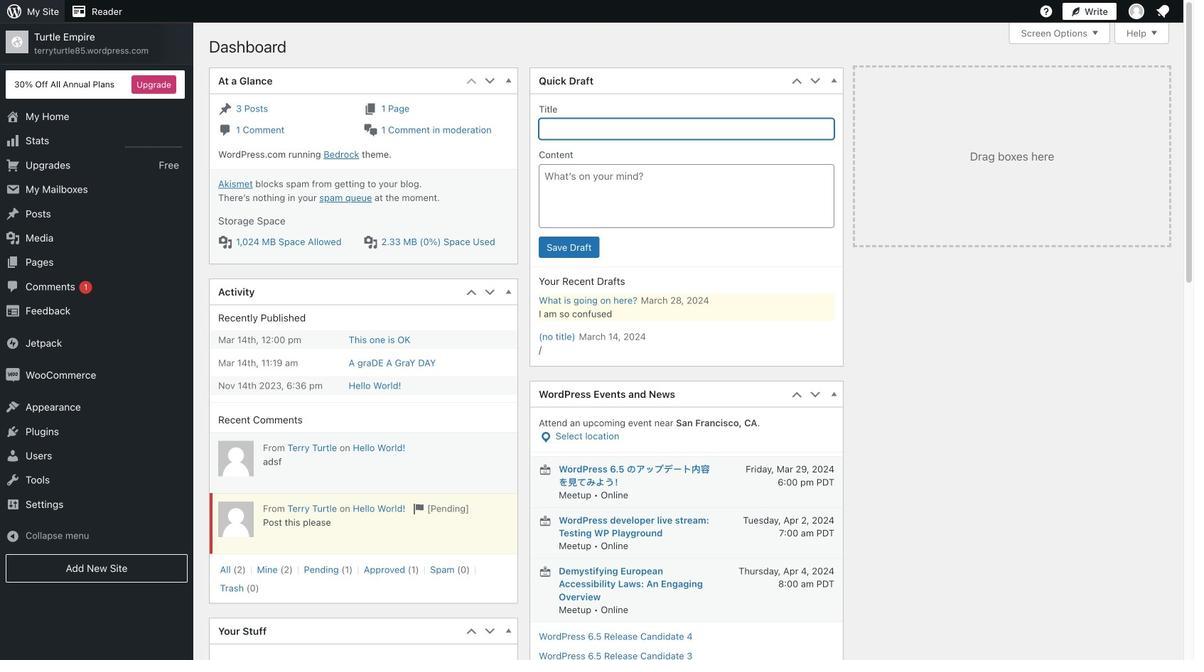 Task type: locate. For each thing, give the bounding box(es) containing it.
toolbar navigation
[[0, 0, 1175, 23]]

None text field
[[539, 119, 835, 140]]

None submit
[[539, 237, 600, 258]]



Task type: vqa. For each thing, say whether or not it's contained in the screenshot.
Checkbox
no



Task type: describe. For each thing, give the bounding box(es) containing it.
main menu navigation
[[0, 23, 193, 589]]

hourly views image
[[125, 135, 182, 149]]

What's on your mind? text field
[[539, 164, 835, 228]]



